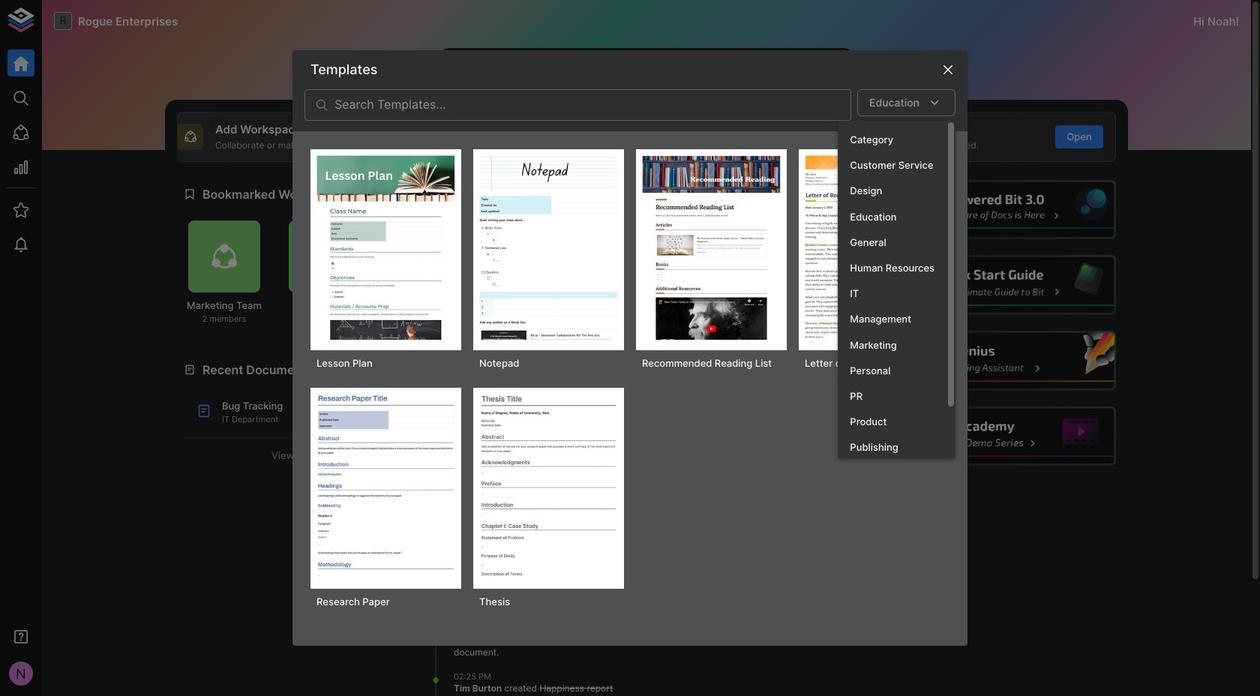 Task type: vqa. For each thing, say whether or not it's contained in the screenshot.
Search Assets... text field
no



Task type: describe. For each thing, give the bounding box(es) containing it.
recommended reading list image
[[642, 155, 781, 340]]

research paper image
[[317, 394, 456, 579]]

4 help image from the top
[[891, 407, 1117, 466]]

thesis image
[[480, 394, 618, 579]]

3 help image from the top
[[891, 331, 1117, 391]]



Task type: locate. For each thing, give the bounding box(es) containing it.
help image
[[891, 180, 1117, 239], [891, 255, 1117, 315], [891, 331, 1117, 391], [891, 407, 1117, 466]]

1 help image from the top
[[891, 180, 1117, 239]]

Search Templates... text field
[[335, 89, 852, 121]]

notepad image
[[480, 155, 618, 340]]

lesson plan image
[[317, 155, 456, 340]]

2 help image from the top
[[891, 255, 1117, 315]]

letter of recommendation image
[[805, 155, 944, 340]]

dialog
[[293, 50, 968, 646]]



